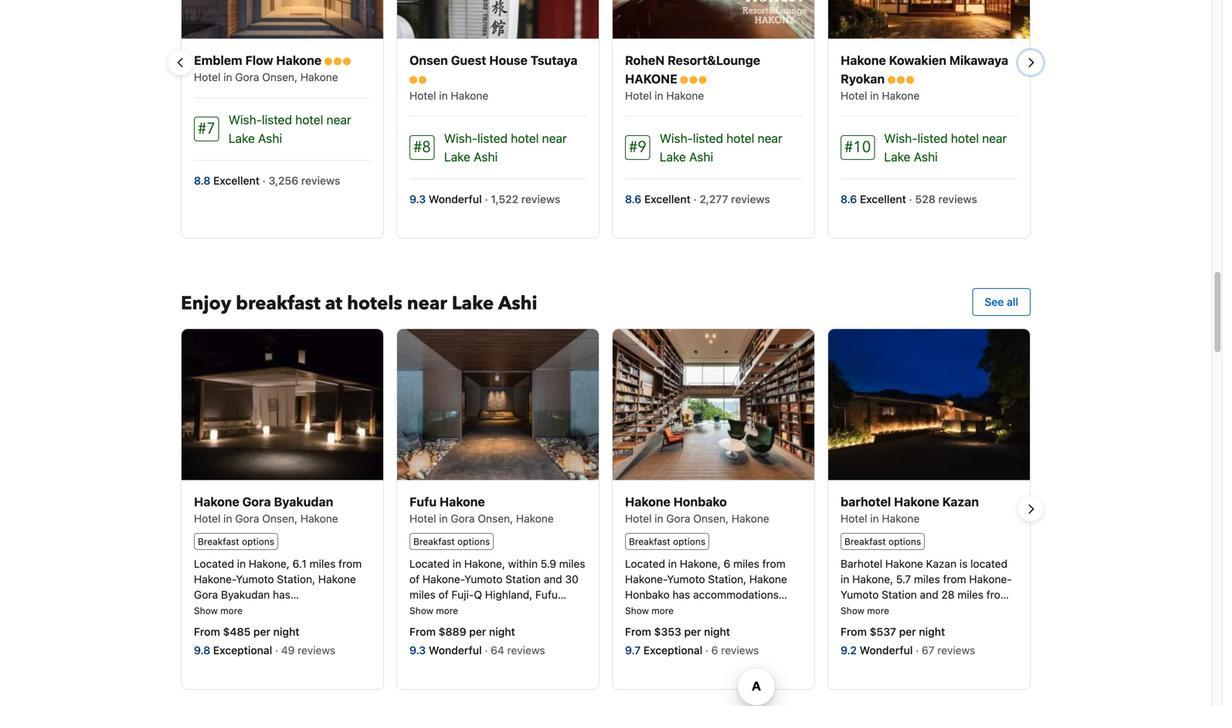 Task type: locate. For each thing, give the bounding box(es) containing it.
hakone honbako, hotel near lake ashi, hakone image
[[613, 329, 815, 481]]

2 horizontal spatial parking
[[760, 604, 797, 617]]

station, up from $353 per night 9.7 exceptional 6 reviews
[[708, 573, 747, 586]]

0 vertical spatial honbako
[[674, 495, 727, 510]]

1 breakfast options from the left
[[198, 537, 275, 547]]

fufu inside fufu hakone hotel in gora onsen, hakone
[[410, 495, 437, 510]]

1 horizontal spatial rated excellent element
[[645, 193, 694, 206]]

2 horizontal spatial has
[[673, 589, 691, 602]]

station down "5.7"
[[882, 589, 918, 602]]

breakfast down the hakone gora byakudan hotel in gora onsen, hakone
[[198, 537, 239, 547]]

breakfast options for fufu hakone
[[414, 537, 490, 547]]

3 from from the left
[[625, 626, 652, 639]]

with
[[283, 604, 304, 617], [560, 604, 581, 617], [625, 604, 646, 617]]

gora inside fufu hakone hotel in gora onsen, hakone
[[451, 513, 475, 525]]

yumoto up $485
[[236, 573, 274, 586]]

a left $353 at the bottom right of page
[[647, 620, 653, 632]]

1 scored 9.3 element from the top
[[410, 193, 429, 206]]

breakfast
[[198, 537, 239, 547], [414, 537, 455, 547], [629, 537, 671, 547], [845, 537, 886, 547]]

miles down hakone honbako hotel in gora onsen, hakone at the bottom right
[[734, 558, 760, 571]]

onsen, up the within
[[478, 513, 513, 525]]

1 vertical spatial 9.3
[[410, 644, 426, 657]]

reviews inside from $485 per night 9.8 exceptional 49 reviews
[[298, 644, 336, 657]]

reviews inside from $889 per night 9.3 wonderful 64 reviews
[[508, 644, 545, 657]]

1 horizontal spatial of
[[439, 589, 449, 602]]

scored 9.7 element
[[625, 644, 644, 657]]

yumoto inside located in hakone, 6.1 miles from hakone-yumoto station, hakone gora byakudan has accommodations with a garden, free private parking and a restaurant.
[[236, 573, 274, 586]]

3 breakfast options from the left
[[629, 537, 706, 547]]

accommodations inside located in hakone, within 5.9 miles of hakone-yumoto station and 30 miles of fuji-q highland, fufu hakone has accommodations with a restaurant and free wifi as well as free private parking for guests...
[[471, 604, 557, 617]]

0 vertical spatial as
[[541, 620, 553, 632]]

4 from from the left
[[841, 626, 867, 639]]

free
[[700, 604, 720, 617], [194, 620, 214, 632], [494, 620, 514, 632], [424, 635, 444, 648]]

night inside from $353 per night 9.7 exceptional 6 reviews
[[704, 626, 731, 639]]

night up 49
[[273, 626, 300, 639]]

hakone- inside located in hakone, within 5.9 miles of hakone-yumoto station and 30 miles of fuji-q highland, fufu hakone has accommodations with a restaurant and free wifi as well as free private parking for guests...
[[423, 573, 465, 586]]

hakone, inside located in hakone, 6.1 miles from hakone-yumoto station, hakone gora byakudan has accommodations with a garden, free private parking and a restaurant.
[[249, 558, 290, 571]]

per
[[254, 626, 271, 639], [469, 626, 487, 639], [685, 626, 702, 639], [900, 626, 917, 639]]

breakfast down hakone honbako hotel in gora onsen, hakone at the bottom right
[[629, 537, 671, 547]]

near for #8
[[542, 131, 567, 146]]

wish- right #7
[[229, 112, 262, 127]]

from inside from $889 per night 9.3 wonderful 64 reviews
[[410, 626, 436, 639]]

restaurant
[[419, 620, 470, 632]]

1 vertical spatial restaurant.
[[194, 635, 248, 648]]

enjoy breakfast at hotels near lake ashi region
[[169, 328, 1044, 690]]

reviews right "67"
[[938, 644, 976, 657]]

6 inside located in hakone, 6 miles from hakone-yumoto station, hakone honbako has accommodations with a terrace, free private parking and a restaurant.
[[724, 558, 731, 571]]

hotel up from 2,277 reviews element
[[727, 131, 755, 146]]

kazan left the "is"
[[927, 558, 957, 571]]

accommodations inside located in hakone, 6.1 miles from hakone-yumoto station, hakone gora byakudan has accommodations with a garden, free private parking and a restaurant.
[[194, 604, 280, 617]]

options for hakone gora byakudan
[[242, 537, 275, 547]]

has inside located in hakone, 6.1 miles from hakone-yumoto station, hakone gora byakudan has accommodations with a garden, free private parking and a restaurant.
[[273, 589, 291, 602]]

station, inside located in hakone, 6 miles from hakone-yumoto station, hakone honbako has accommodations with a terrace, free private parking and a restaurant.
[[708, 573, 747, 586]]

0 horizontal spatial scored 8.6 element
[[625, 193, 645, 206]]

0 vertical spatial restaurant.
[[656, 620, 710, 632]]

in inside located in hakone, within 5.9 miles of hakone-yumoto station and 30 miles of fuji-q highland, fufu hakone has accommodations with a restaurant and free wifi as well as free private parking for guests...
[[453, 558, 462, 571]]

2 located from the left
[[410, 558, 450, 571]]

0 horizontal spatial accommodations
[[194, 604, 280, 617]]

honbako
[[674, 495, 727, 510], [625, 589, 670, 602]]

free right terrace,
[[700, 604, 720, 617]]

0 vertical spatial scored 9.3 element
[[410, 193, 429, 206]]

1 horizontal spatial 6
[[724, 558, 731, 571]]

9.3
[[410, 193, 426, 206], [410, 644, 426, 657]]

more for fufu hakone
[[436, 606, 458, 617]]

rated exceptional element down $353 at the bottom right of page
[[644, 644, 706, 657]]

28
[[942, 589, 955, 602]]

of left fuji- at the left bottom
[[439, 589, 449, 602]]

5.9
[[541, 558, 557, 571]]

has up terrace,
[[673, 589, 691, 602]]

2 from from the left
[[410, 626, 436, 639]]

station down the within
[[506, 573, 541, 586]]

more up $353 at the bottom right of page
[[652, 606, 674, 617]]

fufu
[[410, 495, 437, 510], [536, 589, 558, 602]]

2 scored 9.3 element from the top
[[410, 644, 429, 657]]

hotel for #7
[[295, 112, 323, 127]]

free inside located in hakone, 6.1 miles from hakone-yumoto station, hakone gora byakudan has accommodations with a garden, free private parking and a restaurant.
[[194, 620, 214, 632]]

per right $485
[[254, 626, 271, 639]]

from up scored 9.7 element
[[625, 626, 652, 639]]

see all
[[985, 296, 1019, 308]]

miles up 30
[[560, 558, 586, 571]]

near for #10
[[983, 131, 1008, 146]]

onsen, inside the hakone gora byakudan hotel in gora onsen, hakone
[[262, 513, 298, 525]]

miles up 'restaurant'
[[410, 589, 436, 602]]

3 night from the left
[[704, 626, 731, 639]]

1 rated exceptional element from the left
[[213, 644, 275, 657]]

reviews right 1,522 at the left of the page
[[522, 193, 561, 206]]

show up 'restaurant'
[[410, 606, 434, 617]]

scored 8.6 element down "#9"
[[625, 193, 645, 206]]

1 more from the left
[[221, 606, 243, 617]]

1 horizontal spatial with
[[560, 604, 581, 617]]

1 hotel in hakone from the left
[[410, 89, 489, 102]]

reviews down wifi
[[508, 644, 545, 657]]

0 horizontal spatial fufu
[[410, 495, 437, 510]]

hakone inside located in hakone, 6 miles from hakone-yumoto station, hakone honbako has accommodations with a terrace, free private parking and a restaurant.
[[750, 573, 788, 586]]

1 horizontal spatial station
[[882, 589, 918, 602]]

hotel in hakone
[[410, 89, 489, 102], [625, 89, 705, 102], [841, 89, 920, 102]]

1 station, from the left
[[277, 573, 315, 586]]

night for hakone honbako
[[704, 626, 731, 639]]

next image
[[1022, 53, 1041, 72], [1022, 500, 1041, 519]]

barhotel
[[841, 558, 883, 571]]

2 station, from the left
[[708, 573, 747, 586]]

honbako inside hakone honbako hotel in gora onsen, hakone
[[674, 495, 727, 510]]

parking up from 6 reviews 'element'
[[760, 604, 797, 617]]

miles
[[310, 558, 336, 571], [560, 558, 586, 571], [734, 558, 760, 571], [915, 573, 941, 586], [410, 589, 436, 602], [958, 589, 984, 602]]

near
[[327, 112, 352, 127], [542, 131, 567, 146], [758, 131, 783, 146], [983, 131, 1008, 146], [407, 291, 447, 316]]

4 hakone- from the left
[[970, 573, 1013, 586]]

2 8.6 from the left
[[841, 193, 858, 206]]

hakone, for gora
[[249, 558, 290, 571]]

kazan for barhotel
[[943, 495, 980, 510]]

all
[[1007, 296, 1019, 308]]

3 show more from the left
[[625, 606, 674, 617]]

0 horizontal spatial rated excellent element
[[213, 174, 263, 187]]

1 horizontal spatial fufu
[[536, 589, 558, 602]]

listed for #9
[[693, 131, 724, 146]]

scored 9.3 element
[[410, 193, 429, 206], [410, 644, 429, 657]]

scored 9.3 element down 'restaurant'
[[410, 644, 429, 657]]

as
[[541, 620, 553, 632], [410, 635, 421, 648]]

private
[[723, 604, 757, 617], [217, 620, 251, 632], [447, 635, 481, 648]]

scored 9.2 element
[[841, 644, 860, 657]]

1 horizontal spatial located
[[410, 558, 450, 571]]

exceptional down $485
[[213, 644, 272, 657]]

3 hotel in hakone from the left
[[841, 89, 920, 102]]

1 night from the left
[[273, 626, 300, 639]]

scored 9.3 element for 1,522 reviews
[[410, 193, 429, 206]]

barhotel hakone kazan is located in hakone, 5.7 miles from hakone- yumoto station and 28 miles from shuzen-ji temple.
[[841, 558, 1013, 617]]

8.6 for #9
[[625, 193, 642, 206]]

0 vertical spatial of
[[410, 573, 420, 586]]

0 horizontal spatial of
[[410, 573, 420, 586]]

hakone- inside located in hakone, 6.1 miles from hakone-yumoto station, hakone gora byakudan has accommodations with a garden, free private parking and a restaurant.
[[194, 573, 236, 586]]

2 exceptional from the left
[[644, 644, 703, 657]]

2 scored 8.6 element from the left
[[841, 193, 860, 206]]

0 vertical spatial station
[[506, 573, 541, 586]]

4 night from the left
[[920, 626, 946, 639]]

0 horizontal spatial parking
[[254, 620, 291, 632]]

2 breakfast from the left
[[414, 537, 455, 547]]

breakfast down fufu hakone hotel in gora onsen, hakone
[[414, 537, 455, 547]]

hakone
[[276, 53, 322, 68], [841, 53, 887, 68], [301, 71, 338, 83], [451, 89, 489, 102], [667, 89, 705, 102], [882, 89, 920, 102], [194, 495, 239, 510], [440, 495, 485, 510], [625, 495, 671, 510], [895, 495, 940, 510], [301, 513, 338, 525], [516, 513, 554, 525], [732, 513, 770, 525], [882, 513, 920, 525], [886, 558, 924, 571], [318, 573, 356, 586], [750, 573, 788, 586], [410, 604, 448, 617]]

onsen guest house tsutaya
[[410, 53, 578, 68]]

gora
[[235, 71, 259, 83], [242, 495, 271, 510], [235, 513, 259, 525], [451, 513, 475, 525], [667, 513, 691, 525], [194, 589, 218, 602]]

wish- right #10
[[885, 131, 918, 146]]

scored 9.3 element for 64 reviews
[[410, 644, 429, 657]]

located inside located in hakone, 6.1 miles from hakone-yumoto station, hakone gora byakudan has accommodations with a garden, free private parking and a restaurant.
[[194, 558, 234, 571]]

1 from from the left
[[194, 626, 220, 639]]

1 9.3 from the top
[[410, 193, 426, 206]]

1 horizontal spatial has
[[450, 604, 468, 617]]

2 horizontal spatial rated excellent element
[[860, 193, 910, 206]]

1 horizontal spatial honbako
[[674, 495, 727, 510]]

byakudan inside the hakone gora byakudan hotel in gora onsen, hakone
[[274, 495, 333, 510]]

2 9.3 from the top
[[410, 644, 426, 657]]

2 show more from the left
[[410, 606, 458, 617]]

6 down hakone honbako hotel in gora onsen, hakone at the bottom right
[[724, 558, 731, 571]]

show for barhotel hakone kazan
[[841, 606, 865, 617]]

night inside from $485 per night 9.8 exceptional 49 reviews
[[273, 626, 300, 639]]

2 horizontal spatial hotel in hakone
[[841, 89, 920, 102]]

wonderful down '$889'
[[429, 644, 482, 657]]

hakone-
[[194, 573, 236, 586], [423, 573, 465, 586], [625, 573, 667, 586], [970, 573, 1013, 586]]

1 horizontal spatial hotel in hakone
[[625, 89, 705, 102]]

from 3,256 reviews element
[[263, 174, 343, 187]]

hotel
[[194, 71, 221, 83], [410, 89, 436, 102], [625, 89, 652, 102], [841, 89, 868, 102], [194, 513, 221, 525], [410, 513, 436, 525], [625, 513, 652, 525], [841, 513, 868, 525]]

0 horizontal spatial hotel in hakone
[[410, 89, 489, 102]]

enjoy
[[181, 291, 231, 316]]

1 scored 8.6 element from the left
[[625, 193, 645, 206]]

2 horizontal spatial with
[[625, 604, 646, 617]]

1 horizontal spatial scored 8.6 element
[[841, 193, 860, 206]]

2 horizontal spatial located
[[625, 558, 666, 571]]

from $353 per night 9.7 exceptional 6 reviews
[[625, 626, 762, 657]]

2 breakfast options from the left
[[414, 537, 490, 547]]

0 horizontal spatial with
[[283, 604, 304, 617]]

night inside from $889 per night 9.3 wonderful 64 reviews
[[489, 626, 515, 639]]

1 vertical spatial fufu
[[536, 589, 558, 602]]

in inside located in hakone, 6 miles from hakone-yumoto station, hakone honbako has accommodations with a terrace, free private parking and a restaurant.
[[669, 558, 677, 571]]

options
[[242, 537, 275, 547], [458, 537, 490, 547], [673, 537, 706, 547], [889, 537, 922, 547]]

0 vertical spatial kazan
[[943, 495, 980, 510]]

night up from 6 reviews 'element'
[[704, 626, 731, 639]]

0 horizontal spatial has
[[273, 589, 291, 602]]

3 options from the left
[[673, 537, 706, 547]]

a left garden,
[[306, 604, 312, 617]]

4 options from the left
[[889, 537, 922, 547]]

2 vertical spatial private
[[447, 635, 481, 648]]

exceptional inside from $353 per night 9.7 exceptional 6 reviews
[[644, 644, 703, 657]]

1 horizontal spatial accommodations
[[471, 604, 557, 617]]

hakone, for hakone
[[465, 558, 505, 571]]

rated wonderful element down $537
[[860, 644, 916, 657]]

located inside located in hakone, 6 miles from hakone-yumoto station, hakone honbako has accommodations with a terrace, free private parking and a restaurant.
[[625, 558, 666, 571]]

1 horizontal spatial excellent
[[645, 193, 691, 206]]

rated excellent element for #10
[[860, 193, 910, 206]]

0 vertical spatial parking
[[760, 604, 797, 617]]

yumoto
[[236, 573, 274, 586], [465, 573, 503, 586], [667, 573, 706, 586], [841, 589, 879, 602]]

shuzen-
[[841, 604, 883, 617]]

parking up 49
[[254, 620, 291, 632]]

lake for #7
[[229, 131, 255, 146]]

3 breakfast from the left
[[629, 537, 671, 547]]

2 vertical spatial parking
[[484, 635, 521, 648]]

hakone inside 'barhotel hakone kazan is located in hakone, 5.7 miles from hakone- yumoto station and 28 miles from shuzen-ji temple.'
[[886, 558, 924, 571]]

hakone
[[625, 71, 678, 86]]

private inside located in hakone, within 5.9 miles of hakone-yumoto station and 30 miles of fuji-q highland, fufu hakone has accommodations with a restaurant and free wifi as well as free private parking for guests...
[[447, 635, 481, 648]]

0 horizontal spatial rated exceptional element
[[213, 644, 275, 657]]

exceptional down $353 at the bottom right of page
[[644, 644, 703, 657]]

from
[[194, 626, 220, 639], [410, 626, 436, 639], [625, 626, 652, 639], [841, 626, 867, 639]]

from $485 per night 9.8 exceptional 49 reviews
[[194, 626, 339, 657]]

and inside located in hakone, 6 miles from hakone-yumoto station, hakone honbako has accommodations with a terrace, free private parking and a restaurant.
[[625, 620, 644, 632]]

hakone- inside 'barhotel hakone kazan is located in hakone, 5.7 miles from hakone- yumoto station and 28 miles from shuzen-ji temple.'
[[970, 573, 1013, 586]]

honbako inside located in hakone, 6 miles from hakone-yumoto station, hakone honbako has accommodations with a terrace, free private parking and a restaurant.
[[625, 589, 670, 602]]

hakone- up terrace,
[[625, 573, 667, 586]]

accommodations inside located in hakone, 6 miles from hakone-yumoto station, hakone honbako has accommodations with a terrace, free private parking and a restaurant.
[[694, 589, 779, 602]]

8.8 excellent 3,256 reviews
[[194, 174, 343, 187]]

1 vertical spatial kazan
[[927, 558, 957, 571]]

4 show more button from the left
[[841, 604, 890, 617]]

30
[[566, 573, 579, 586]]

per inside from $537 per night 9.2 wonderful 67 reviews
[[900, 626, 917, 639]]

1 horizontal spatial 8.6
[[841, 193, 858, 206]]

and up from 49 reviews element
[[294, 620, 313, 632]]

has down fuji- at the left bottom
[[450, 604, 468, 617]]

hotel up 'from 528 reviews' element
[[952, 131, 980, 146]]

from
[[339, 558, 362, 571], [763, 558, 786, 571], [944, 573, 967, 586], [987, 589, 1010, 602]]

onsen, up located in hakone, 6 miles from hakone-yumoto station, hakone honbako has accommodations with a terrace, free private parking and a restaurant. on the right bottom of page
[[694, 513, 729, 525]]

breakfast options for barhotel hakone kazan
[[845, 537, 922, 547]]

0 vertical spatial next image
[[1022, 53, 1041, 72]]

has inside located in hakone, 6 miles from hakone-yumoto station, hakone honbako has accommodations with a terrace, free private parking and a restaurant.
[[673, 589, 691, 602]]

1 vertical spatial byakudan
[[221, 589, 270, 602]]

1 horizontal spatial parking
[[484, 635, 521, 648]]

night up 64
[[489, 626, 515, 639]]

1 vertical spatial private
[[217, 620, 251, 632]]

1 horizontal spatial private
[[447, 635, 481, 648]]

guest
[[451, 53, 487, 68]]

breakfast options for hakone gora byakudan
[[198, 537, 275, 547]]

from inside from $537 per night 9.2 wonderful 67 reviews
[[841, 626, 867, 639]]

4 breakfast options from the left
[[845, 537, 922, 547]]

exceptional for hotel
[[644, 644, 703, 657]]

3 hakone- from the left
[[625, 573, 667, 586]]

restaurant.
[[656, 620, 710, 632], [194, 635, 248, 648]]

wish-
[[229, 112, 262, 127], [444, 131, 478, 146], [660, 131, 693, 146], [885, 131, 918, 146]]

0 horizontal spatial honbako
[[625, 589, 670, 602]]

rohen resort&lounge hakone, hotel in hakone image
[[613, 0, 815, 39]]

scored 8.6 element for #9
[[625, 193, 645, 206]]

0 horizontal spatial as
[[410, 635, 421, 648]]

show more up $353 at the bottom right of page
[[625, 606, 674, 617]]

hotel for #8
[[511, 131, 539, 146]]

0 horizontal spatial restaurant.
[[194, 635, 248, 648]]

wish-listed hotel near lake ashi up 2,277
[[660, 131, 783, 164]]

8.6 down "#9"
[[625, 193, 642, 206]]

ashi
[[258, 131, 282, 146], [474, 149, 498, 164], [690, 149, 714, 164], [914, 149, 938, 164], [498, 291, 538, 316]]

1 horizontal spatial rated exceptional element
[[644, 644, 706, 657]]

3 show from the left
[[625, 606, 649, 617]]

4 more from the left
[[868, 606, 890, 617]]

2 night from the left
[[489, 626, 515, 639]]

restaurant. inside located in hakone, 6 miles from hakone-yumoto station, hakone honbako has accommodations with a terrace, free private parking and a restaurant.
[[656, 620, 710, 632]]

0 horizontal spatial byakudan
[[221, 589, 270, 602]]

1 vertical spatial scored 9.3 element
[[410, 644, 429, 657]]

rated excellent element
[[213, 174, 263, 187], [645, 193, 694, 206], [860, 193, 910, 206]]

0 horizontal spatial station
[[506, 573, 541, 586]]

per inside from $353 per night 9.7 exceptional 6 reviews
[[685, 626, 702, 639]]

0 horizontal spatial excellent
[[213, 174, 260, 187]]

2 hakone- from the left
[[423, 573, 465, 586]]

rated excellent element left 2,277
[[645, 193, 694, 206]]

yumoto inside located in hakone, 6 miles from hakone-yumoto station, hakone honbako has accommodations with a terrace, free private parking and a restaurant.
[[667, 573, 706, 586]]

9.2
[[841, 644, 857, 657]]

0 vertical spatial private
[[723, 604, 757, 617]]

show more button up $353 at the bottom right of page
[[625, 604, 674, 617]]

rated exceptional element down $485
[[213, 644, 275, 657]]

located for hakone gora byakudan
[[194, 558, 234, 571]]

options for hakone honbako
[[673, 537, 706, 547]]

from inside from $353 per night 9.7 exceptional 6 reviews
[[625, 626, 652, 639]]

4 breakfast from the left
[[845, 537, 886, 547]]

8.6 down #10
[[841, 193, 858, 206]]

0 vertical spatial 6
[[724, 558, 731, 571]]

2 rated exceptional element from the left
[[644, 644, 706, 657]]

options down the hakone gora byakudan hotel in gora onsen, hakone
[[242, 537, 275, 547]]

wish-listed hotel near lake ashi up 1,522 at the left of the page
[[444, 131, 567, 164]]

hakone- up fuji- at the left bottom
[[423, 573, 465, 586]]

hotel in hakone down ryokan
[[841, 89, 920, 102]]

station, down "6.1"
[[277, 573, 315, 586]]

breakfast options down the hakone gora byakudan hotel in gora onsen, hakone
[[198, 537, 275, 547]]

in inside the hakone gora byakudan hotel in gora onsen, hakone
[[224, 513, 232, 525]]

a left 'restaurant'
[[410, 620, 416, 632]]

as down 'restaurant'
[[410, 635, 421, 648]]

0 horizontal spatial located
[[194, 558, 234, 571]]

reviews inside from $353 per night 9.7 exceptional 6 reviews
[[722, 644, 759, 657]]

night up "67"
[[920, 626, 946, 639]]

hotel up from 1,522 reviews element
[[511, 131, 539, 146]]

1 vertical spatial 6
[[712, 644, 719, 657]]

onsen, up "6.1"
[[262, 513, 298, 525]]

more up $485
[[221, 606, 243, 617]]

restaurant. down terrace,
[[656, 620, 710, 632]]

flow
[[245, 53, 273, 68]]

barhotel hakone kazan hotel in hakone
[[841, 495, 980, 525]]

see
[[985, 296, 1005, 308]]

house
[[490, 53, 528, 68]]

night inside from $537 per night 9.2 wonderful 67 reviews
[[920, 626, 946, 639]]

scored 8.6 element
[[625, 193, 645, 206], [841, 193, 860, 206]]

located inside located in hakone, within 5.9 miles of hakone-yumoto station and 30 miles of fuji-q highland, fufu hakone has accommodations with a restaurant and free wifi as well as free private parking for guests...
[[410, 558, 450, 571]]

located up 'restaurant'
[[410, 558, 450, 571]]

2 horizontal spatial excellent
[[860, 193, 907, 206]]

hotel inside the hakone gora byakudan hotel in gora onsen, hakone
[[194, 513, 221, 525]]

1 vertical spatial station
[[882, 589, 918, 602]]

onsen,
[[262, 71, 298, 83], [262, 513, 298, 525], [478, 513, 513, 525], [694, 513, 729, 525]]

3 located from the left
[[625, 558, 666, 571]]

exceptional inside from $485 per night 9.8 exceptional 49 reviews
[[213, 644, 272, 657]]

a inside located in hakone, within 5.9 miles of hakone-yumoto station and 30 miles of fuji-q highland, fufu hakone has accommodations with a restaurant and free wifi as well as free private parking for guests...
[[410, 620, 416, 632]]

9.3 inside from $889 per night 9.3 wonderful 64 reviews
[[410, 644, 426, 657]]

breakfast options
[[198, 537, 275, 547], [414, 537, 490, 547], [629, 537, 706, 547], [845, 537, 922, 547]]

2 hotel in hakone from the left
[[625, 89, 705, 102]]

hotel inside "barhotel hakone kazan hotel in hakone"
[[841, 513, 868, 525]]

from 67 reviews element
[[916, 644, 979, 657]]

free up scored 9.8 element
[[194, 620, 214, 632]]

region
[[169, 0, 1044, 239]]

2 options from the left
[[458, 537, 490, 547]]

region containing #7
[[169, 0, 1044, 239]]

#7
[[198, 118, 215, 139]]

show more button for hakone honbako
[[625, 604, 674, 617]]

2 horizontal spatial private
[[723, 604, 757, 617]]

0 horizontal spatial station,
[[277, 573, 315, 586]]

reviews inside from $537 per night 9.2 wonderful 67 reviews
[[938, 644, 976, 657]]

gora inside located in hakone, 6.1 miles from hakone-yumoto station, hakone gora byakudan has accommodations with a garden, free private parking and a restaurant.
[[194, 589, 218, 602]]

barhotel
[[841, 495, 892, 510]]

and
[[544, 573, 563, 586], [920, 589, 939, 602], [294, 620, 313, 632], [473, 620, 491, 632], [625, 620, 644, 632]]

0 horizontal spatial 6
[[712, 644, 719, 657]]

1 show from the left
[[194, 606, 218, 617]]

1 vertical spatial of
[[439, 589, 449, 602]]

night for hakone gora byakudan
[[273, 626, 300, 639]]

wonderful inside from $537 per night 9.2 wonderful 67 reviews
[[860, 644, 913, 657]]

excellent
[[213, 174, 260, 187], [645, 193, 691, 206], [860, 193, 907, 206]]

onsen
[[410, 53, 448, 68]]

options down fufu hakone hotel in gora onsen, hakone
[[458, 537, 490, 547]]

and left 28
[[920, 589, 939, 602]]

show left ji
[[841, 606, 865, 617]]

hakone, inside 'barhotel hakone kazan is located in hakone, 5.7 miles from hakone- yumoto station and 28 miles from shuzen-ji temple.'
[[853, 573, 894, 586]]

rated exceptional element for byakudan
[[213, 644, 275, 657]]

fufu hakone hotel in gora onsen, hakone
[[410, 495, 554, 525]]

9.3 down 'restaurant'
[[410, 644, 426, 657]]

wish- for #8
[[444, 131, 478, 146]]

listed up the 528
[[918, 131, 948, 146]]

wish- for #7
[[229, 112, 262, 127]]

2 horizontal spatial accommodations
[[694, 589, 779, 602]]

restaurant. inside located in hakone, 6.1 miles from hakone-yumoto station, hakone gora byakudan has accommodations with a garden, free private parking and a restaurant.
[[194, 635, 248, 648]]

1 breakfast from the left
[[198, 537, 239, 547]]

1 located from the left
[[194, 558, 234, 571]]

hakone, up terrace,
[[680, 558, 721, 571]]

kazan inside 'barhotel hakone kazan is located in hakone, 5.7 miles from hakone- yumoto station and 28 miles from shuzen-ji temple.'
[[927, 558, 957, 571]]

is
[[960, 558, 968, 571]]

located in hakone, 6 miles from hakone-yumoto station, hakone honbako has accommodations with a terrace, free private parking and a restaurant.
[[625, 558, 797, 632]]

ashi for #7
[[258, 131, 282, 146]]

scored 8.6 element down #10
[[841, 193, 860, 206]]

3 more from the left
[[652, 606, 674, 617]]

1 exceptional from the left
[[213, 644, 272, 657]]

2 next image from the top
[[1022, 500, 1041, 519]]

1 8.6 from the left
[[625, 193, 642, 206]]

of
[[410, 573, 420, 586], [439, 589, 449, 602]]

lake for #8
[[444, 149, 471, 164]]

wish- for #10
[[885, 131, 918, 146]]

show more button up $485
[[194, 604, 243, 617]]

station, inside located in hakone, 6.1 miles from hakone-yumoto station, hakone gora byakudan has accommodations with a garden, free private parking and a restaurant.
[[277, 573, 315, 586]]

0 horizontal spatial exceptional
[[213, 644, 272, 657]]

as left 'well'
[[541, 620, 553, 632]]

2 show more button from the left
[[410, 604, 458, 617]]

0 horizontal spatial 8.6
[[625, 193, 642, 206]]

byakudan
[[274, 495, 333, 510], [221, 589, 270, 602]]

guests...
[[541, 635, 584, 648]]

6
[[724, 558, 731, 571], [712, 644, 719, 657]]

show more button up 'restaurant'
[[410, 604, 458, 617]]

1 options from the left
[[242, 537, 275, 547]]

accommodations up $485
[[194, 604, 280, 617]]

show more up $537
[[841, 606, 890, 617]]

options down "barhotel hakone kazan hotel in hakone"
[[889, 537, 922, 547]]

1 show more button from the left
[[194, 604, 243, 617]]

2 with from the left
[[560, 604, 581, 617]]

4 show from the left
[[841, 606, 865, 617]]

1 per from the left
[[254, 626, 271, 639]]

rated wonderful element
[[429, 193, 485, 206], [429, 644, 485, 657], [860, 644, 916, 657]]

located up terrace,
[[625, 558, 666, 571]]

wonderful inside region
[[429, 193, 482, 206]]

1 with from the left
[[283, 604, 304, 617]]

from 6 reviews element
[[706, 644, 762, 657]]

lake for #9
[[660, 149, 686, 164]]

rated wonderful element for barhotel
[[860, 644, 916, 657]]

0 vertical spatial byakudan
[[274, 495, 333, 510]]

hotels
[[347, 291, 403, 316]]

a left terrace,
[[649, 604, 655, 617]]

yumoto up terrace,
[[667, 573, 706, 586]]

and inside located in hakone, 6.1 miles from hakone-yumoto station, hakone gora byakudan has accommodations with a garden, free private parking and a restaurant.
[[294, 620, 313, 632]]

gora inside region
[[235, 71, 259, 83]]

1 vertical spatial parking
[[254, 620, 291, 632]]

per for fufu hakone
[[469, 626, 487, 639]]

#8
[[414, 137, 431, 158]]

per inside from $485 per night 9.8 exceptional 49 reviews
[[254, 626, 271, 639]]

4 per from the left
[[900, 626, 917, 639]]

rated wonderful element down '$889'
[[429, 644, 485, 657]]

4 show more from the left
[[841, 606, 890, 617]]

9.3 down #8
[[410, 193, 426, 206]]

1 show more from the left
[[194, 606, 243, 617]]

show more
[[194, 606, 243, 617], [410, 606, 458, 617], [625, 606, 674, 617], [841, 606, 890, 617]]

from left '$889'
[[410, 626, 436, 639]]

2 show from the left
[[410, 606, 434, 617]]

1 vertical spatial next image
[[1022, 500, 1041, 519]]

1 vertical spatial as
[[410, 635, 421, 648]]

station inside located in hakone, within 5.9 miles of hakone-yumoto station and 30 miles of fuji-q highland, fufu hakone has accommodations with a restaurant and free wifi as well as free private parking for guests...
[[506, 573, 541, 586]]

3 per from the left
[[685, 626, 702, 639]]

from up scored 9.2 element on the bottom of the page
[[841, 626, 867, 639]]

8.6 excellent 528 reviews
[[841, 193, 981, 206]]

restaurant. left 49
[[194, 635, 248, 648]]

0 vertical spatial fufu
[[410, 495, 437, 510]]

rated exceptional element
[[213, 644, 275, 657], [644, 644, 706, 657]]

breakfast
[[236, 291, 321, 316]]

2 per from the left
[[469, 626, 487, 639]]

with up scored 9.7 element
[[625, 604, 646, 617]]

3 show more button from the left
[[625, 604, 674, 617]]

listed for #8
[[478, 131, 508, 146]]

64
[[491, 644, 505, 657]]

hakone, inside located in hakone, 6 miles from hakone-yumoto station, hakone honbako has accommodations with a terrace, free private parking and a restaurant.
[[680, 558, 721, 571]]

3 with from the left
[[625, 604, 646, 617]]

from 64 reviews element
[[485, 644, 548, 657]]

0 horizontal spatial private
[[217, 620, 251, 632]]

miles right 28
[[958, 589, 984, 602]]

scored 8.8 element
[[194, 174, 213, 187]]

hakone, inside located in hakone, within 5.9 miles of hakone-yumoto station and 30 miles of fuji-q highland, fufu hakone has accommodations with a restaurant and free wifi as well as free private parking for guests...
[[465, 558, 505, 571]]

fufu inside located in hakone, within 5.9 miles of hakone-yumoto station and 30 miles of fuji-q highland, fufu hakone has accommodations with a restaurant and free wifi as well as free private parking for guests...
[[536, 589, 558, 602]]

show more button up $537
[[841, 604, 890, 617]]

$353
[[654, 626, 682, 639]]

hakone gora byakudan, hotel near lake ashi, hakone image
[[182, 329, 383, 481]]

kazan inside "barhotel hakone kazan hotel in hakone"
[[943, 495, 980, 510]]

1 hakone- from the left
[[194, 573, 236, 586]]

private inside located in hakone, 6 miles from hakone-yumoto station, hakone honbako has accommodations with a terrace, free private parking and a restaurant.
[[723, 604, 757, 617]]

rated wonderful element for fufu
[[429, 644, 485, 657]]

show more button
[[194, 604, 243, 617], [410, 604, 458, 617], [625, 604, 674, 617], [841, 604, 890, 617]]

of up 'restaurant'
[[410, 573, 420, 586]]

show more button for fufu hakone
[[410, 604, 458, 617]]

from inside from $485 per night 9.8 exceptional 49 reviews
[[194, 626, 220, 639]]

excellent right 8.8
[[213, 174, 260, 187]]

more
[[221, 606, 243, 617], [436, 606, 458, 617], [652, 606, 674, 617], [868, 606, 890, 617]]

barhotel hakone kazan, hotel near lake ashi, hakone image
[[829, 329, 1031, 481]]

1 horizontal spatial station,
[[708, 573, 747, 586]]

wish-listed hotel near lake ashi for #9
[[660, 131, 783, 164]]

1 vertical spatial honbako
[[625, 589, 670, 602]]

miles right "6.1"
[[310, 558, 336, 571]]

breakfast for barhotel hakone kazan
[[845, 537, 886, 547]]

show more for hakone honbako
[[625, 606, 674, 617]]

2 more from the left
[[436, 606, 458, 617]]

hotel
[[295, 112, 323, 127], [511, 131, 539, 146], [727, 131, 755, 146], [952, 131, 980, 146]]

from for hakone honbako
[[625, 626, 652, 639]]

excellent for #7
[[213, 174, 260, 187]]

options for fufu hakone
[[458, 537, 490, 547]]

1 horizontal spatial restaurant.
[[656, 620, 710, 632]]

listed down hotel in gora onsen, hakone
[[262, 112, 292, 127]]

wish-listed hotel near lake ashi for #7
[[229, 112, 352, 146]]

8.6
[[625, 193, 642, 206], [841, 193, 858, 206]]

per inside from $889 per night 9.3 wonderful 64 reviews
[[469, 626, 487, 639]]

fufu hakone, hotel near lake ashi, hakone image
[[397, 329, 599, 481]]

1 horizontal spatial byakudan
[[274, 495, 333, 510]]

1 horizontal spatial exceptional
[[644, 644, 703, 657]]

1 horizontal spatial as
[[541, 620, 553, 632]]

0 vertical spatial 9.3
[[410, 193, 426, 206]]



Task type: vqa. For each thing, say whether or not it's contained in the screenshot.
15 to the right
no



Task type: describe. For each thing, give the bounding box(es) containing it.
from 1,522 reviews element
[[485, 193, 563, 206]]

from $889 per night 9.3 wonderful 64 reviews
[[410, 626, 548, 657]]

per for hakone gora byakudan
[[254, 626, 271, 639]]

scored 8.6 element for #10
[[841, 193, 860, 206]]

per for barhotel hakone kazan
[[900, 626, 917, 639]]

hotel for #10
[[952, 131, 980, 146]]

rated wonderful element left 1,522 at the left of the page
[[429, 193, 485, 206]]

more for barhotel hakone kazan
[[868, 606, 890, 617]]

kazan for barhotel
[[927, 558, 957, 571]]

emblem flow hakone, hotel in hakone image
[[182, 0, 383, 39]]

wish- for #9
[[660, 131, 693, 146]]

options for barhotel hakone kazan
[[889, 537, 922, 547]]

free down 'restaurant'
[[424, 635, 444, 648]]

in inside fufu hakone hotel in gora onsen, hakone
[[439, 513, 448, 525]]

with inside located in hakone, within 5.9 miles of hakone-yumoto station and 30 miles of fuji-q highland, fufu hakone has accommodations with a restaurant and free wifi as well as free private parking for guests...
[[560, 604, 581, 617]]

9.3 wonderful 1,522 reviews
[[410, 193, 563, 206]]

6 inside from $353 per night 9.7 exceptional 6 reviews
[[712, 644, 719, 657]]

night for fufu hakone
[[489, 626, 515, 639]]

with inside located in hakone, 6.1 miles from hakone-yumoto station, hakone gora byakudan has accommodations with a garden, free private parking and a restaurant.
[[283, 604, 304, 617]]

in inside 'barhotel hakone kazan is located in hakone, 5.7 miles from hakone- yumoto station and 28 miles from shuzen-ji temple.'
[[841, 573, 850, 586]]

ji
[[883, 604, 888, 617]]

hakone inside located in hakone, within 5.9 miles of hakone-yumoto station and 30 miles of fuji-q highland, fufu hakone has accommodations with a restaurant and free wifi as well as free private parking for guests...
[[410, 604, 448, 617]]

hotel in hakone for #9
[[625, 89, 705, 102]]

breakfast for hakone gora byakudan
[[198, 537, 239, 547]]

9.7
[[625, 644, 641, 657]]

a down garden,
[[316, 620, 322, 632]]

excellent for #9
[[645, 193, 691, 206]]

reviews right 2,277
[[732, 193, 771, 206]]

rated excellent element for #7
[[213, 174, 263, 187]]

hakone honbako hotel in gora onsen, hakone
[[625, 495, 770, 525]]

exceptional for byakudan
[[213, 644, 272, 657]]

free left wifi
[[494, 620, 514, 632]]

$889
[[439, 626, 467, 639]]

hakone kowakien mikawaya ryokan, hotel in hakone image
[[829, 0, 1031, 39]]

67
[[922, 644, 935, 657]]

from for barhotel hakone kazan
[[841, 626, 867, 639]]

located
[[971, 558, 1008, 571]]

lake for #10
[[885, 149, 911, 164]]

onsen, inside hakone honbako hotel in gora onsen, hakone
[[694, 513, 729, 525]]

near for #7
[[327, 112, 352, 127]]

wonderful for fufu
[[429, 644, 482, 657]]

49
[[281, 644, 295, 657]]

near for #9
[[758, 131, 783, 146]]

hakone inside located in hakone, 6.1 miles from hakone-yumoto station, hakone gora byakudan has accommodations with a garden, free private parking and a restaurant.
[[318, 573, 356, 586]]

8.6 excellent 2,277 reviews
[[625, 193, 773, 206]]

wifi
[[517, 620, 538, 632]]

and down 5.9
[[544, 573, 563, 586]]

hakone kowakien mikawaya ryokan
[[841, 53, 1009, 86]]

reviews right the 528
[[939, 193, 978, 206]]

located for fufu hakone
[[410, 558, 450, 571]]

hakone, for honbako
[[680, 558, 721, 571]]

hakone gora byakudan hotel in gora onsen, hakone
[[194, 495, 338, 525]]

from for fufu hakone
[[410, 626, 436, 639]]

from 49 reviews element
[[275, 644, 339, 657]]

wish-listed hotel near lake ashi for #10
[[885, 131, 1008, 164]]

for
[[524, 635, 538, 648]]

listed for #7
[[262, 112, 292, 127]]

8.6 for #10
[[841, 193, 858, 206]]

from for hakone gora byakudan
[[194, 626, 220, 639]]

breakfast options for hakone honbako
[[629, 537, 706, 547]]

show more button for hakone gora byakudan
[[194, 604, 243, 617]]

rohen resort&lounge hakone
[[625, 53, 761, 86]]

5.7
[[897, 573, 912, 586]]

from inside located in hakone, 6.1 miles from hakone-yumoto station, hakone gora byakudan has accommodations with a garden, free private parking and a restaurant.
[[339, 558, 362, 571]]

show for fufu hakone
[[410, 606, 434, 617]]

hakone- inside located in hakone, 6 miles from hakone-yumoto station, hakone honbako has accommodations with a terrace, free private parking and a restaurant.
[[625, 573, 667, 586]]

hotel in hakone for #8
[[410, 89, 489, 102]]

at
[[325, 291, 343, 316]]

528
[[916, 193, 936, 206]]

located in hakone, 6.1 miles from hakone-yumoto station, hakone gora byakudan has accommodations with a garden, free private parking and a restaurant.
[[194, 558, 362, 648]]

byakudan inside located in hakone, 6.1 miles from hakone-yumoto station, hakone gora byakudan has accommodations with a garden, free private parking and a restaurant.
[[221, 589, 270, 602]]

1 next image from the top
[[1022, 53, 1041, 72]]

from inside located in hakone, 6 miles from hakone-yumoto station, hakone honbako has accommodations with a terrace, free private parking and a restaurant.
[[763, 558, 786, 571]]

enjoy breakfast at hotels near lake ashi
[[181, 291, 538, 316]]

more for hakone honbako
[[652, 606, 674, 617]]

miles right "5.7"
[[915, 573, 941, 586]]

highland,
[[485, 589, 533, 602]]

and up 64
[[473, 620, 491, 632]]

show more for fufu hakone
[[410, 606, 458, 617]]

yumoto inside located in hakone, within 5.9 miles of hakone-yumoto station and 30 miles of fuji-q highland, fufu hakone has accommodations with a restaurant and free wifi as well as free private parking for guests...
[[465, 573, 503, 586]]

temple.
[[891, 604, 931, 617]]

scored 9.8 element
[[194, 644, 213, 657]]

wish-listed hotel near lake ashi for #8
[[444, 131, 567, 164]]

ryokan
[[841, 71, 885, 86]]

emblem
[[194, 53, 242, 68]]

wonderful for barhotel
[[860, 644, 913, 657]]

hotel inside hakone honbako hotel in gora onsen, hakone
[[625, 513, 652, 525]]

onsen guest house tsutaya, hotel in hakone image
[[397, 0, 599, 39]]

q
[[474, 589, 482, 602]]

emblem flow hakone
[[194, 53, 325, 68]]

private inside located in hakone, 6.1 miles from hakone-yumoto station, hakone gora byakudan has accommodations with a garden, free private parking and a restaurant.
[[217, 620, 251, 632]]

miles inside located in hakone, 6 miles from hakone-yumoto station, hakone honbako has accommodations with a terrace, free private parking and a restaurant.
[[734, 558, 760, 571]]

$485
[[223, 626, 251, 639]]

hotel for #9
[[727, 131, 755, 146]]

yumoto inside 'barhotel hakone kazan is located in hakone, 5.7 miles from hakone- yumoto station and 28 miles from shuzen-ji temple.'
[[841, 589, 879, 602]]

breakfast for fufu hakone
[[414, 537, 455, 547]]

within
[[508, 558, 538, 571]]

terrace,
[[658, 604, 697, 617]]

in inside located in hakone, 6.1 miles from hakone-yumoto station, hakone gora byakudan has accommodations with a garden, free private parking and a restaurant.
[[237, 558, 246, 571]]

fuji-
[[452, 589, 474, 602]]

show for hakone gora byakudan
[[194, 606, 218, 617]]

kowakien
[[890, 53, 947, 68]]

resort&lounge
[[668, 53, 761, 68]]

rated exceptional element for hotel
[[644, 644, 706, 657]]

parking inside located in hakone, 6.1 miles from hakone-yumoto station, hakone gora byakudan has accommodations with a garden, free private parking and a restaurant.
[[254, 620, 291, 632]]

show more for barhotel hakone kazan
[[841, 606, 890, 617]]

more for hakone gora byakudan
[[221, 606, 243, 617]]

breakfast for hakone honbako
[[629, 537, 671, 547]]

station, for honbako
[[708, 573, 747, 586]]

show more button for barhotel hakone kazan
[[841, 604, 890, 617]]

hotel inside fufu hakone hotel in gora onsen, hakone
[[410, 513, 436, 525]]

2,277
[[700, 193, 729, 206]]

rohen
[[625, 53, 665, 68]]

previous image
[[172, 53, 190, 72]]

#9
[[629, 137, 647, 158]]

reviews right 3,256
[[301, 174, 340, 187]]

next image inside enjoy breakfast at hotels near lake ashi region
[[1022, 500, 1041, 519]]

with inside located in hakone, 6 miles from hakone-yumoto station, hakone honbako has accommodations with a terrace, free private parking and a restaurant.
[[625, 604, 646, 617]]

from 2,277 reviews element
[[694, 193, 773, 206]]

miles inside located in hakone, 6.1 miles from hakone-yumoto station, hakone gora byakudan has accommodations with a garden, free private parking and a restaurant.
[[310, 558, 336, 571]]

in inside "barhotel hakone kazan hotel in hakone"
[[871, 513, 879, 525]]

hotel in gora onsen, hakone
[[194, 71, 338, 83]]

hotel in hakone for #10
[[841, 89, 920, 102]]

ashi for #10
[[914, 149, 938, 164]]

station, for gora
[[277, 573, 315, 586]]

garden,
[[315, 604, 353, 617]]

6.1
[[293, 558, 307, 571]]

listed for #10
[[918, 131, 948, 146]]

gora inside hakone honbako hotel in gora onsen, hakone
[[667, 513, 691, 525]]

located for hakone honbako
[[625, 558, 666, 571]]

9.8
[[194, 644, 210, 657]]

night for barhotel hakone kazan
[[920, 626, 946, 639]]

from $537 per night 9.2 wonderful 67 reviews
[[841, 626, 979, 657]]

8.8
[[194, 174, 211, 187]]

has inside located in hakone, within 5.9 miles of hakone-yumoto station and 30 miles of fuji-q highland, fufu hakone has accommodations with a restaurant and free wifi as well as free private parking for guests...
[[450, 604, 468, 617]]

onsen, inside region
[[262, 71, 298, 83]]

mikawaya
[[950, 53, 1009, 68]]

show for hakone honbako
[[625, 606, 649, 617]]

onsen, inside fufu hakone hotel in gora onsen, hakone
[[478, 513, 513, 525]]

free inside located in hakone, 6 miles from hakone-yumoto station, hakone honbako has accommodations with a terrace, free private parking and a restaurant.
[[700, 604, 720, 617]]

located in hakone, within 5.9 miles of hakone-yumoto station and 30 miles of fuji-q highland, fufu hakone has accommodations with a restaurant and free wifi as well as free private parking for guests...
[[410, 558, 586, 648]]

parking inside located in hakone, within 5.9 miles of hakone-yumoto station and 30 miles of fuji-q highland, fufu hakone has accommodations with a restaurant and free wifi as well as free private parking for guests...
[[484, 635, 521, 648]]

from 528 reviews element
[[910, 193, 981, 206]]

show more for hakone gora byakudan
[[194, 606, 243, 617]]

per for hakone honbako
[[685, 626, 702, 639]]

1,522
[[491, 193, 519, 206]]

ashi for #9
[[690, 149, 714, 164]]

well
[[556, 620, 575, 632]]

tsutaya
[[531, 53, 578, 68]]

station inside 'barhotel hakone kazan is located in hakone, 5.7 miles from hakone- yumoto station and 28 miles from shuzen-ji temple.'
[[882, 589, 918, 602]]

ashi for #8
[[474, 149, 498, 164]]

#10
[[845, 137, 872, 158]]

3,256
[[269, 174, 299, 187]]

and inside 'barhotel hakone kazan is located in hakone, 5.7 miles from hakone- yumoto station and 28 miles from shuzen-ji temple.'
[[920, 589, 939, 602]]

in inside hakone honbako hotel in gora onsen, hakone
[[655, 513, 664, 525]]

hakone inside "hakone kowakien mikawaya ryokan"
[[841, 53, 887, 68]]

rated excellent element for #9
[[645, 193, 694, 206]]

$537
[[870, 626, 897, 639]]

excellent for #10
[[860, 193, 907, 206]]

parking inside located in hakone, 6 miles from hakone-yumoto station, hakone honbako has accommodations with a terrace, free private parking and a restaurant.
[[760, 604, 797, 617]]



